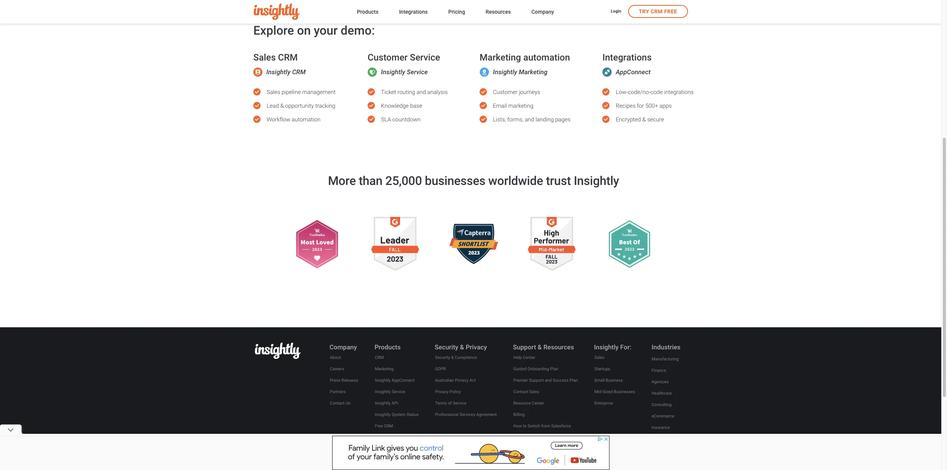 Task type: vqa. For each thing, say whether or not it's contained in the screenshot.
Read
no



Task type: locate. For each thing, give the bounding box(es) containing it.
insightly logo image
[[254, 4, 300, 20], [255, 343, 301, 359]]

and left success
[[545, 379, 552, 383]]

tracking
[[316, 103, 336, 109]]

0 vertical spatial marketing
[[480, 52, 521, 63]]

professional down of
[[435, 413, 459, 418]]

0 vertical spatial and
[[417, 89, 426, 96]]

privacy left the act
[[455, 379, 469, 383]]

customer up 'service' "image"
[[368, 52, 408, 63]]

products link
[[357, 7, 379, 17]]

releases
[[342, 379, 359, 383]]

crm up marketing link
[[375, 356, 384, 361]]

insightly up insightly api
[[375, 390, 391, 395]]

plan up success
[[551, 367, 559, 372]]

marketing down crm link
[[375, 367, 394, 372]]

0 vertical spatial automation
[[524, 52, 571, 63]]

professional services agreement link
[[435, 411, 498, 420]]

1 vertical spatial services
[[677, 437, 692, 442]]

careers link
[[330, 366, 345, 374]]

& left "secure"
[[643, 116, 646, 123]]

routing
[[398, 89, 416, 96]]

security up security & compliance
[[435, 344, 459, 351]]

customer up email
[[493, 89, 518, 96]]

center right resource at the bottom right of page
[[532, 401, 545, 406]]

0 horizontal spatial contact
[[330, 401, 345, 406]]

0 vertical spatial security
[[435, 344, 459, 351]]

1 horizontal spatial company
[[532, 9, 555, 15]]

automation
[[524, 52, 571, 63], [292, 116, 321, 123]]

1 vertical spatial and
[[525, 116, 535, 123]]

australian privacy act link
[[435, 377, 477, 385]]

resources
[[486, 9, 511, 15], [544, 344, 575, 351]]

marketing image
[[480, 67, 490, 77]]

0 vertical spatial resources
[[486, 9, 511, 15]]

free right the try
[[665, 8, 678, 14]]

professional services agreement
[[435, 413, 497, 418]]

privacy inside privacy policy link
[[435, 390, 449, 395]]

crm for try
[[651, 8, 663, 14]]

service
[[410, 52, 441, 63], [407, 68, 428, 76], [392, 390, 406, 395], [453, 401, 467, 406]]

0 horizontal spatial and
[[417, 89, 426, 96]]

1 horizontal spatial professional
[[652, 437, 676, 442]]

partners
[[330, 390, 346, 395]]

marketing down 'marketing automation'
[[519, 68, 548, 76]]

crm inside the free crm "link"
[[384, 424, 393, 429]]

0 horizontal spatial professional
[[435, 413, 459, 418]]

0 vertical spatial insightly logo image
[[254, 4, 300, 20]]

1 horizontal spatial services
[[677, 437, 692, 442]]

insightly service
[[381, 68, 428, 76], [375, 390, 406, 395]]

code
[[651, 89, 663, 96]]

to
[[523, 424, 527, 429]]

pricing
[[449, 9, 465, 15]]

plan right success
[[570, 379, 578, 383]]

services inside 'link'
[[460, 413, 476, 418]]

1 horizontal spatial appconnect
[[514, 436, 537, 441]]

secure
[[648, 116, 665, 123]]

2 vertical spatial integrations
[[538, 436, 560, 441]]

privacy inside the australian privacy act link
[[455, 379, 469, 383]]

billing
[[514, 413, 525, 418]]

insightly service up insightly api
[[375, 390, 406, 395]]

1 vertical spatial privacy
[[455, 379, 469, 383]]

and for analysis
[[417, 89, 426, 96]]

& left compliance
[[452, 356, 454, 361]]

apps
[[660, 103, 672, 109]]

insightly service down customer service
[[381, 68, 428, 76]]

2 vertical spatial appconnect
[[514, 436, 537, 441]]

automation down lead & opportunity tracking
[[292, 116, 321, 123]]

recipes for 500+ apps
[[616, 103, 672, 109]]

& up onboarding
[[538, 344, 542, 351]]

0 vertical spatial contact
[[514, 390, 528, 395]]

and for landing
[[525, 116, 535, 123]]

crm inside crm link
[[375, 356, 384, 361]]

1 horizontal spatial and
[[525, 116, 535, 123]]

email
[[493, 103, 507, 109]]

contact for contact sales
[[514, 390, 528, 395]]

1 vertical spatial free
[[375, 424, 383, 429]]

insightly service inside insightly service link
[[375, 390, 406, 395]]

compare
[[514, 447, 531, 452]]

2 horizontal spatial appconnect
[[616, 68, 651, 76]]

marketing
[[480, 52, 521, 63], [519, 68, 548, 76], [375, 367, 394, 372]]

crm for insightly
[[292, 68, 306, 76]]

service down customer service
[[407, 68, 428, 76]]

salesforce
[[552, 424, 571, 429]]

marketing for marketing link
[[375, 367, 394, 372]]

1 vertical spatial marketing
[[519, 68, 548, 76]]

0 horizontal spatial appconnect
[[392, 379, 415, 383]]

ticket
[[381, 89, 397, 96]]

1 horizontal spatial integrations
[[538, 436, 560, 441]]

professional down 'insurance' link
[[652, 437, 676, 442]]

for:
[[621, 344, 632, 351]]

compare crms link
[[513, 446, 543, 454]]

1 vertical spatial contact
[[330, 401, 345, 406]]

sales up lead
[[267, 89, 280, 96]]

help center link
[[513, 354, 536, 362]]

service down 'insightly appconnect' link
[[392, 390, 406, 395]]

system
[[392, 413, 406, 418]]

healthcare
[[652, 391, 672, 396]]

0 vertical spatial free
[[665, 8, 678, 14]]

1 vertical spatial products
[[375, 344, 401, 351]]

2 vertical spatial and
[[545, 379, 552, 383]]

explore on your demo:
[[254, 23, 375, 38]]

security for security & privacy
[[435, 344, 459, 351]]

1 vertical spatial center
[[532, 401, 545, 406]]

1 horizontal spatial contact
[[514, 390, 528, 395]]

low-code/no-code integrations
[[616, 89, 694, 96]]

25,000
[[386, 174, 422, 188]]

contact sales link
[[513, 388, 540, 397]]

1 vertical spatial integrations
[[603, 52, 652, 63]]

2 horizontal spatial and
[[545, 379, 552, 383]]

2 vertical spatial marketing
[[375, 367, 394, 372]]

products
[[357, 9, 379, 15], [375, 344, 401, 351]]

products up crm link
[[375, 344, 401, 351]]

1 vertical spatial automation
[[292, 116, 321, 123]]

insightly right marketing icon
[[493, 68, 518, 76]]

most loved 2023 gradient 1 image
[[293, 220, 342, 269]]

professional inside 'link'
[[435, 413, 459, 418]]

partners link
[[330, 388, 347, 397]]

0 vertical spatial company
[[532, 9, 555, 15]]

resource center link
[[513, 400, 545, 408]]

contact left "us" on the left
[[330, 401, 345, 406]]

1 vertical spatial plan
[[570, 379, 578, 383]]

1 vertical spatial security
[[435, 356, 450, 361]]

insightly up free crm
[[375, 413, 391, 418]]

api
[[392, 401, 398, 406]]

privacy up terms
[[435, 390, 449, 395]]

sales for sales
[[595, 356, 605, 361]]

privacy
[[466, 344, 487, 351], [455, 379, 469, 383], [435, 390, 449, 395]]

support up help center
[[513, 344, 537, 351]]

onboarding
[[528, 367, 550, 372]]

integrations
[[399, 9, 428, 15], [603, 52, 652, 63], [538, 436, 560, 441]]

login
[[611, 9, 622, 14]]

1 vertical spatial resources
[[544, 344, 575, 351]]

small
[[595, 379, 605, 383]]

0 vertical spatial appconnect
[[616, 68, 651, 76]]

security for security & compliance
[[435, 356, 450, 361]]

center
[[523, 356, 536, 361], [532, 401, 545, 406]]

crm leader leader image
[[371, 213, 420, 276]]

marketing up marketing icon
[[480, 52, 521, 63]]

0 vertical spatial services
[[460, 413, 476, 418]]

0 horizontal spatial services
[[460, 413, 476, 418]]

security up gdpr
[[435, 356, 450, 361]]

center right help
[[523, 356, 536, 361]]

& for privacy
[[460, 344, 464, 351]]

1 vertical spatial insightly service
[[375, 390, 406, 395]]

0 horizontal spatial automation
[[292, 116, 321, 123]]

premier support and success plan link
[[513, 377, 579, 385]]

0 horizontal spatial company
[[330, 344, 357, 351]]

contact down 'premier'
[[514, 390, 528, 395]]

0 vertical spatial plan
[[551, 367, 559, 372]]

insurance link
[[652, 424, 671, 433]]

1 vertical spatial appconnect
[[392, 379, 415, 383]]

appconnect for appconnect integrations
[[514, 436, 537, 441]]

australian
[[435, 379, 454, 383]]

0 vertical spatial professional
[[435, 413, 459, 418]]

insightly right the trust
[[574, 174, 620, 188]]

crm right the try
[[651, 8, 663, 14]]

crm up insightly crm
[[278, 52, 298, 63]]

appconnect for appconnect
[[616, 68, 651, 76]]

1 horizontal spatial free
[[665, 8, 678, 14]]

1 horizontal spatial automation
[[524, 52, 571, 63]]

privacy up compliance
[[466, 344, 487, 351]]

best of 2023 flat 1 image
[[606, 220, 654, 268]]

crm inside the try crm free button
[[651, 8, 663, 14]]

insightly left api
[[375, 401, 391, 406]]

security & compliance link
[[435, 354, 478, 362]]

press releases
[[330, 379, 359, 383]]

insightly system status link
[[375, 411, 419, 420]]

capterra 23 1 image
[[450, 224, 498, 265]]

automation up insightly marketing at the right of page
[[524, 52, 571, 63]]

appconnect up code/no-
[[616, 68, 651, 76]]

customer for customer service
[[368, 52, 408, 63]]

terms of service
[[435, 401, 467, 406]]

contact
[[514, 390, 528, 395], [330, 401, 345, 406]]

sales up crm icon
[[254, 52, 276, 63]]

and for success
[[545, 379, 552, 383]]

1 vertical spatial professional
[[652, 437, 676, 442]]

& for secure
[[643, 116, 646, 123]]

0 horizontal spatial customer
[[368, 52, 408, 63]]

2 horizontal spatial integrations
[[603, 52, 652, 63]]

us
[[346, 401, 351, 406]]

2 vertical spatial privacy
[[435, 390, 449, 395]]

& for resources
[[538, 344, 542, 351]]

0 vertical spatial integrations
[[399, 9, 428, 15]]

marketing for marketing automation
[[480, 52, 521, 63]]

crm down insightly system status link
[[384, 424, 393, 429]]

services for professional services agreement
[[460, 413, 476, 418]]

integrations
[[665, 89, 694, 96]]

& up compliance
[[460, 344, 464, 351]]

1 vertical spatial company
[[330, 344, 357, 351]]

free
[[665, 8, 678, 14], [375, 424, 383, 429]]

& right lead
[[281, 103, 284, 109]]

appconnect up insightly service link
[[392, 379, 415, 383]]

your
[[314, 23, 338, 38]]

appconnect
[[616, 68, 651, 76], [392, 379, 415, 383], [514, 436, 537, 441]]

resource center
[[514, 401, 545, 406]]

help center
[[514, 356, 536, 361]]

center inside 'link'
[[532, 401, 545, 406]]

1 horizontal spatial plan
[[570, 379, 578, 383]]

and right "forms,"
[[525, 116, 535, 123]]

guided onboarding plan
[[514, 367, 559, 372]]

free down insightly system status link
[[375, 424, 383, 429]]

insightly
[[267, 68, 291, 76], [381, 68, 406, 76], [493, 68, 518, 76], [574, 174, 620, 188], [594, 344, 619, 351], [375, 379, 391, 383], [375, 390, 391, 395], [375, 401, 391, 406], [375, 413, 391, 418]]

sales up startups in the bottom right of the page
[[595, 356, 605, 361]]

healthcare link
[[652, 390, 673, 398]]

recipes
[[616, 103, 636, 109]]

demo:
[[341, 23, 375, 38]]

and up base
[[417, 89, 426, 96]]

0 vertical spatial center
[[523, 356, 536, 361]]

more
[[328, 174, 356, 188]]

try
[[639, 8, 650, 14]]

0 vertical spatial customer
[[368, 52, 408, 63]]

business
[[606, 379, 623, 383]]

appconnect down to
[[514, 436, 537, 441]]

of
[[448, 401, 452, 406]]

1 horizontal spatial customer
[[493, 89, 518, 96]]

service up ticket routing and analysis
[[410, 52, 441, 63]]

0 horizontal spatial free
[[375, 424, 383, 429]]

compliance
[[455, 356, 477, 361]]

press releases link
[[330, 377, 359, 385]]

professional services link
[[652, 436, 693, 444]]

0 horizontal spatial resources
[[486, 9, 511, 15]]

1 horizontal spatial resources
[[544, 344, 575, 351]]

1 vertical spatial customer
[[493, 89, 518, 96]]

products up the demo:
[[357, 9, 379, 15]]

support down guided onboarding plan link
[[529, 379, 544, 383]]

support & resources
[[513, 344, 575, 351]]

privacy policy
[[435, 390, 461, 395]]

crm up sales pipeline management
[[292, 68, 306, 76]]



Task type: describe. For each thing, give the bounding box(es) containing it.
consulting link
[[652, 401, 673, 410]]

crm for sales
[[278, 52, 298, 63]]

email marketing
[[493, 103, 534, 109]]

try crm free button
[[629, 5, 688, 18]]

professional for professional services agreement
[[435, 413, 459, 418]]

integrations inside appconnect integrations link
[[538, 436, 560, 441]]

insightly service link
[[375, 388, 406, 397]]

forms,
[[508, 116, 524, 123]]

crm for free
[[384, 424, 393, 429]]

0 horizontal spatial integrations
[[399, 9, 428, 15]]

automation for marketing automation
[[524, 52, 571, 63]]

insightly down marketing link
[[375, 379, 391, 383]]

than
[[359, 174, 383, 188]]

marketing link
[[375, 366, 394, 374]]

center for resource center
[[532, 401, 545, 406]]

how
[[514, 424, 522, 429]]

small business link
[[594, 377, 624, 385]]

from
[[542, 424, 551, 429]]

insightly for:
[[594, 344, 632, 351]]

careers
[[330, 367, 345, 372]]

insightly marketing
[[493, 68, 548, 76]]

agreement
[[477, 413, 497, 418]]

service image
[[368, 67, 378, 77]]

on
[[297, 23, 311, 38]]

0 vertical spatial privacy
[[466, 344, 487, 351]]

pricing link
[[449, 7, 465, 17]]

service right of
[[453, 401, 467, 406]]

resources link
[[486, 7, 511, 17]]

& for opportunity
[[281, 103, 284, 109]]

crm image
[[254, 67, 263, 77]]

contact us
[[330, 401, 351, 406]]

compare crms
[[514, 447, 543, 452]]

terms
[[435, 401, 447, 406]]

how to switch from salesforce
[[514, 424, 571, 429]]

free inside "link"
[[375, 424, 383, 429]]

1 vertical spatial insightly logo image
[[255, 343, 301, 359]]

1 vertical spatial insightly logo link
[[255, 343, 301, 361]]

billing link
[[513, 411, 526, 420]]

lead & opportunity tracking
[[267, 103, 336, 109]]

small business
[[595, 379, 623, 383]]

appconnect image
[[603, 67, 613, 77]]

workflow
[[267, 116, 291, 123]]

services for professional services
[[677, 437, 692, 442]]

landing
[[536, 116, 554, 123]]

0 vertical spatial support
[[513, 344, 537, 351]]

pages
[[556, 116, 571, 123]]

0 vertical spatial insightly service
[[381, 68, 428, 76]]

marketing automation
[[480, 52, 571, 63]]

500+
[[646, 103, 659, 109]]

premier support and success plan
[[514, 379, 578, 383]]

about
[[330, 356, 341, 361]]

crms
[[532, 447, 543, 452]]

professional services
[[652, 437, 692, 442]]

ticket routing and analysis
[[381, 89, 448, 96]]

startups link
[[594, 366, 611, 374]]

customer journeys
[[493, 89, 541, 96]]

manufacturing link
[[652, 356, 680, 364]]

center for help center
[[523, 356, 536, 361]]

manufacturing
[[652, 357, 679, 362]]

ecommerce link
[[652, 413, 675, 421]]

act
[[470, 379, 476, 383]]

0 vertical spatial products
[[357, 9, 379, 15]]

login link
[[611, 9, 622, 15]]

businesses
[[425, 174, 486, 188]]

lists,
[[493, 116, 506, 123]]

gdpr link
[[435, 366, 447, 374]]

sla countdown
[[381, 116, 421, 123]]

& for compliance
[[452, 356, 454, 361]]

customer for customer journeys
[[493, 89, 518, 96]]

press
[[330, 379, 341, 383]]

marketing
[[509, 103, 534, 109]]

crm highperformer mid market highperformer image
[[528, 213, 577, 276]]

sales up the resource center
[[530, 390, 540, 395]]

professional for professional services
[[652, 437, 676, 442]]

low-
[[616, 89, 628, 96]]

mid-
[[595, 390, 603, 395]]

finance
[[652, 369, 667, 374]]

enterprise
[[595, 401, 614, 406]]

sales for sales crm
[[254, 52, 276, 63]]

industries
[[652, 344, 681, 351]]

knowledge base
[[381, 103, 423, 109]]

agencies
[[652, 380, 669, 385]]

about link
[[330, 354, 342, 362]]

automation for workflow automation
[[292, 116, 321, 123]]

success
[[553, 379, 569, 383]]

0 vertical spatial insightly logo link
[[254, 4, 345, 20]]

free crm
[[375, 424, 393, 429]]

free crm link
[[375, 423, 394, 431]]

encrypted
[[616, 116, 642, 123]]

industries link
[[652, 343, 682, 352]]

journeys
[[519, 89, 541, 96]]

insightly down customer service
[[381, 68, 406, 76]]

lists, forms, and landing pages
[[493, 116, 571, 123]]

1 vertical spatial support
[[529, 379, 544, 383]]

contact sales
[[514, 390, 540, 395]]

try crm free
[[639, 8, 678, 14]]

insightly down sales crm
[[267, 68, 291, 76]]

how to switch from salesforce link
[[513, 423, 572, 431]]

lead
[[267, 103, 279, 109]]

explore
[[254, 23, 294, 38]]

insightly appconnect link
[[375, 377, 415, 385]]

0 horizontal spatial plan
[[551, 367, 559, 372]]

help
[[514, 356, 522, 361]]

businesses
[[614, 390, 636, 395]]

policy
[[450, 390, 461, 395]]

agencies link
[[652, 379, 670, 387]]

company link
[[532, 7, 555, 17]]

insightly up sales link
[[594, 344, 619, 351]]

sized
[[603, 390, 613, 395]]

insightly system status
[[375, 413, 419, 418]]

management
[[303, 89, 336, 96]]

contact for contact us
[[330, 401, 345, 406]]

enterprise link
[[594, 400, 614, 408]]

free inside button
[[665, 8, 678, 14]]

workflow automation
[[267, 116, 321, 123]]

code/no-
[[628, 89, 651, 96]]

mid-sized businesses link
[[594, 388, 636, 397]]

sales for sales pipeline management
[[267, 89, 280, 96]]

insurance
[[652, 426, 670, 431]]



